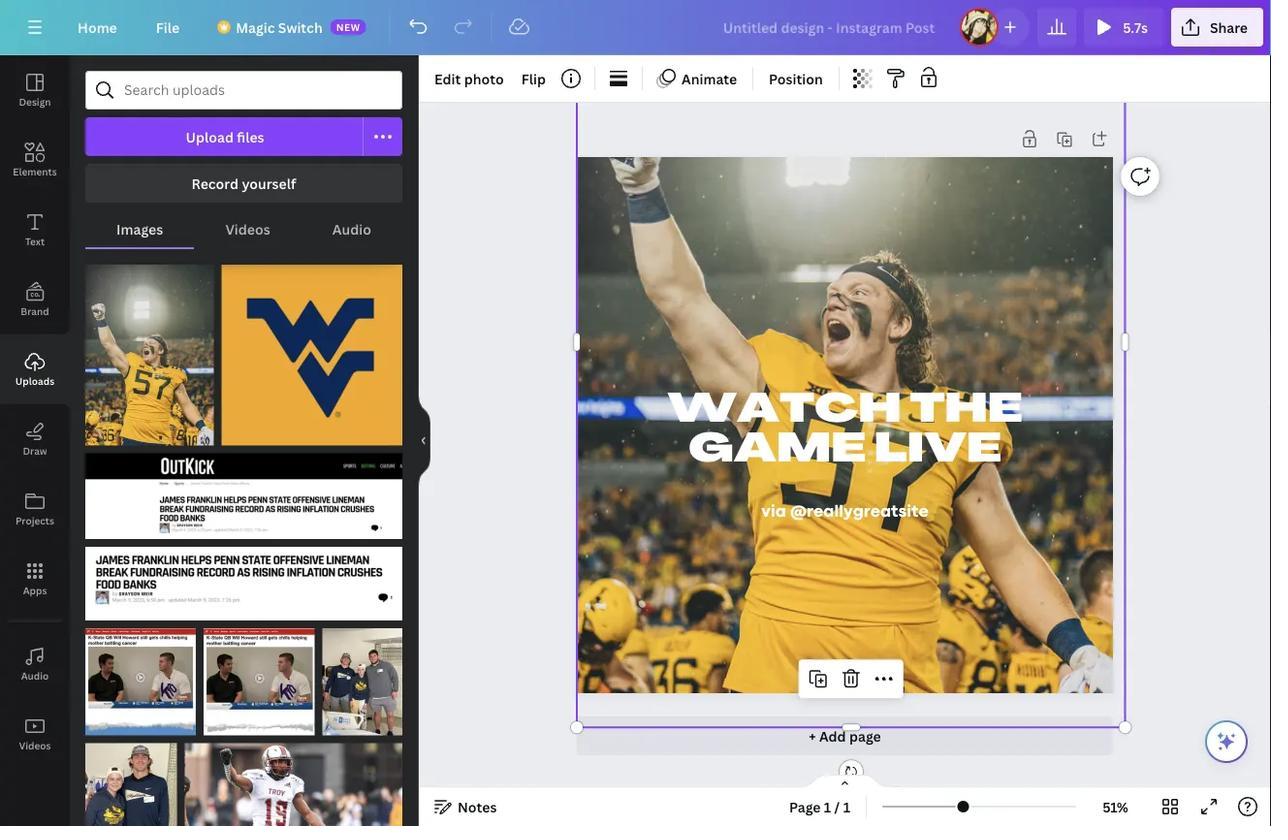 Task type: vqa. For each thing, say whether or not it's contained in the screenshot.
Position Popup Button at the top right of page
yes



Task type: locate. For each thing, give the bounding box(es) containing it.
edit
[[434, 69, 461, 88]]

add
[[819, 727, 846, 745]]

1 horizontal spatial audio
[[332, 220, 371, 238]]

videos inside side panel tab list
[[19, 739, 51, 752]]

group
[[85, 253, 214, 445], [222, 253, 402, 445], [85, 442, 402, 539], [85, 535, 402, 621], [85, 617, 196, 735], [204, 617, 315, 735], [322, 617, 402, 735], [85, 731, 177, 826], [185, 731, 402, 826]]

1 right /
[[843, 797, 850, 816]]

videos button
[[194, 210, 301, 247], [0, 699, 70, 769]]

yourself
[[242, 174, 296, 192]]

flip button
[[514, 63, 554, 94]]

0 horizontal spatial 1
[[824, 797, 831, 816]]

via
[[761, 502, 786, 521]]

file
[[156, 18, 180, 36]]

share
[[1210, 18, 1248, 36]]

magic switch
[[236, 18, 323, 36]]

0 horizontal spatial audio button
[[0, 629, 70, 699]]

51% button
[[1084, 791, 1147, 822]]

3:00
[[880, 328, 909, 345]]

1 vertical spatial videos
[[19, 739, 51, 752]]

0 vertical spatial videos button
[[194, 210, 301, 247]]

edit photo
[[434, 69, 504, 88]]

audio inside side panel tab list
[[21, 669, 49, 682]]

notes button
[[427, 791, 505, 822]]

+ add page
[[809, 727, 881, 745]]

Design title text field
[[708, 8, 952, 47]]

file button
[[140, 8, 195, 47]]

home
[[78, 18, 117, 36]]

1
[[824, 797, 831, 816], [843, 797, 850, 816]]

images button
[[85, 210, 194, 247]]

1 vertical spatial videos button
[[0, 699, 70, 769]]

elements button
[[0, 125, 70, 195]]

0 vertical spatial videos
[[225, 220, 270, 238]]

apps
[[23, 584, 47, 597]]

0 horizontal spatial videos
[[19, 739, 51, 752]]

magic
[[236, 18, 275, 36]]

5.7s
[[1123, 18, 1148, 36]]

page 1 / 1
[[789, 797, 850, 816]]

0 horizontal spatial audio
[[21, 669, 49, 682]]

brand button
[[0, 265, 70, 335]]

record
[[192, 174, 239, 192]]

share button
[[1171, 8, 1263, 47]]

1 horizontal spatial videos button
[[194, 210, 301, 247]]

1 left /
[[824, 797, 831, 816]]

1 horizontal spatial 1
[[843, 797, 850, 816]]

projects
[[15, 514, 54, 527]]

record yourself
[[192, 174, 296, 192]]

+
[[809, 727, 816, 745]]

watch
[[667, 391, 902, 432]]

1 vertical spatial audio
[[21, 669, 49, 682]]

projects button
[[0, 474, 70, 544]]

show pages image
[[798, 774, 892, 789]]

0 vertical spatial audio button
[[301, 210, 402, 247]]

text button
[[0, 195, 70, 265]]

audio button
[[301, 210, 402, 247], [0, 629, 70, 699]]

draw button
[[0, 404, 70, 474]]

design
[[19, 95, 51, 108]]

upload
[[186, 127, 234, 146]]

upload files button
[[85, 117, 364, 156]]

videos
[[225, 220, 270, 238], [19, 739, 51, 752]]

|
[[866, 328, 873, 345]]

audio
[[332, 220, 371, 238], [21, 669, 49, 682]]

0 horizontal spatial videos button
[[0, 699, 70, 769]]

position button
[[761, 63, 831, 94]]



Task type: describe. For each thing, give the bounding box(es) containing it.
brand
[[21, 304, 49, 318]]

Search uploads search field
[[124, 72, 390, 109]]

animate
[[682, 69, 737, 88]]

design button
[[0, 55, 70, 125]]

watch the game live
[[667, 391, 1022, 472]]

images
[[116, 220, 163, 238]]

1 vertical spatial audio button
[[0, 629, 70, 699]]

position
[[769, 69, 823, 88]]

side panel tab list
[[0, 55, 70, 769]]

game
[[688, 431, 866, 472]]

51%
[[1103, 797, 1128, 816]]

photo
[[464, 69, 504, 88]]

switch
[[278, 18, 323, 36]]

1 1 from the left
[[824, 797, 831, 816]]

pm
[[917, 328, 931, 345]]

the
[[910, 391, 1022, 432]]

@reallygreatsite
[[790, 502, 929, 521]]

flip
[[521, 69, 546, 88]]

5.7s button
[[1084, 8, 1163, 47]]

july
[[764, 328, 793, 345]]

page
[[789, 797, 821, 816]]

23,
[[800, 328, 822, 345]]

/
[[834, 797, 840, 816]]

1 horizontal spatial videos
[[225, 220, 270, 238]]

1 horizontal spatial audio button
[[301, 210, 402, 247]]

notes
[[458, 797, 497, 816]]

hide image
[[418, 394, 430, 487]]

new
[[336, 20, 360, 33]]

files
[[237, 127, 264, 146]]

draw
[[23, 444, 47, 457]]

2 1 from the left
[[843, 797, 850, 816]]

via @reallygreatsite
[[761, 502, 929, 521]]

apps button
[[0, 544, 70, 614]]

live
[[874, 431, 1001, 472]]

edit photo button
[[427, 63, 512, 94]]

main menu bar
[[0, 0, 1271, 55]]

record yourself button
[[85, 164, 402, 203]]

0 vertical spatial audio
[[332, 220, 371, 238]]

uploads button
[[0, 335, 70, 404]]

page
[[849, 727, 881, 745]]

uploads
[[15, 374, 54, 387]]

animate button
[[651, 63, 745, 94]]

upload files
[[186, 127, 264, 146]]

july 23, 2025 | 3:00 pm
[[764, 328, 931, 345]]

text
[[25, 235, 45, 248]]

2025
[[829, 328, 858, 345]]

canva assistant image
[[1215, 730, 1238, 753]]

+ add page button
[[577, 717, 1113, 755]]

home link
[[62, 8, 133, 47]]

elements
[[13, 165, 57, 178]]



